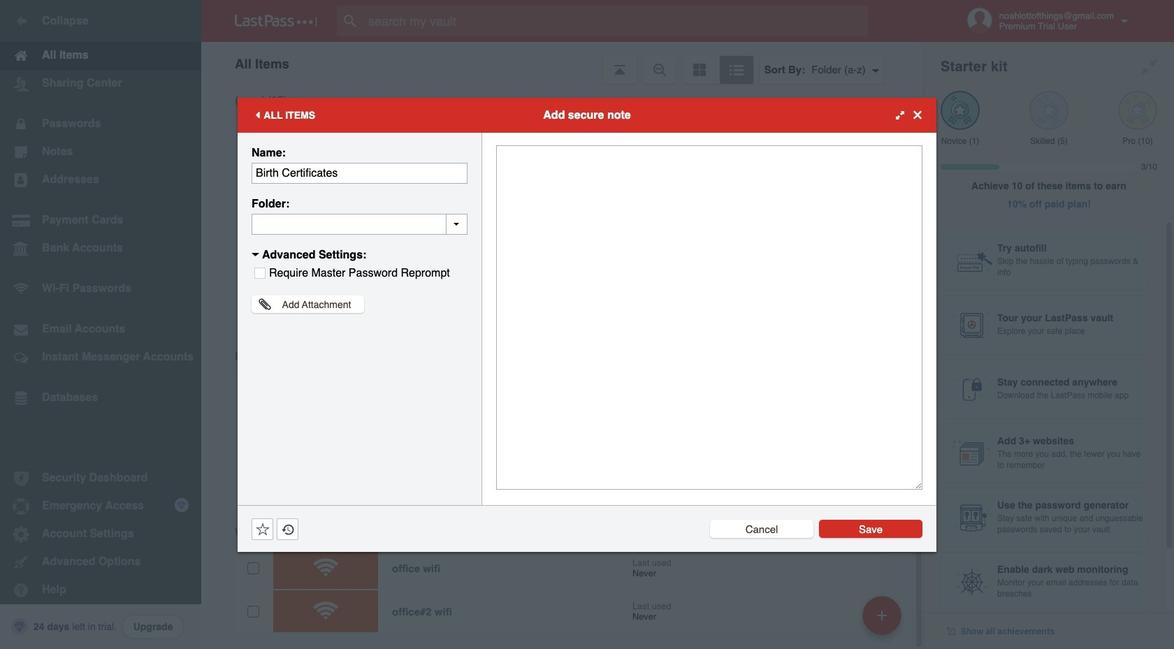 Task type: describe. For each thing, give the bounding box(es) containing it.
lastpass image
[[235, 15, 317, 27]]

search my vault text field
[[337, 6, 895, 36]]

main navigation navigation
[[0, 0, 201, 649]]



Task type: locate. For each thing, give the bounding box(es) containing it.
vault options navigation
[[201, 42, 924, 84]]

dialog
[[238, 97, 936, 552]]

Search search field
[[337, 6, 895, 36]]

new item image
[[877, 610, 887, 620]]

new item navigation
[[858, 592, 910, 649]]

None text field
[[252, 162, 468, 183]]

None text field
[[496, 145, 923, 490], [252, 214, 468, 234], [496, 145, 923, 490], [252, 214, 468, 234]]



